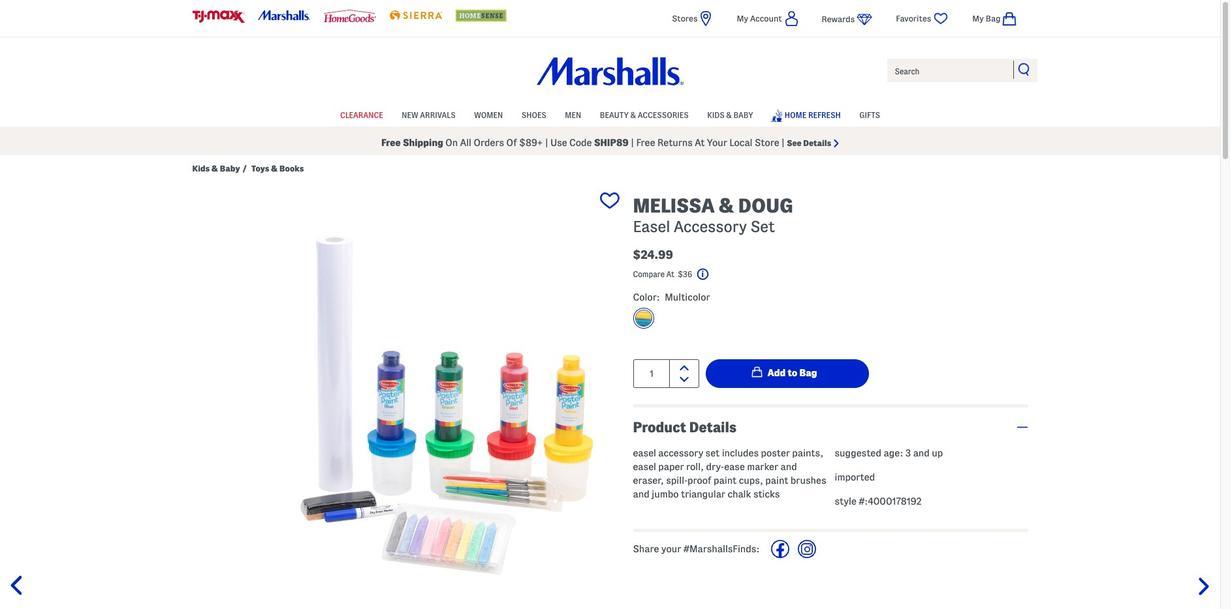 Task type: locate. For each thing, give the bounding box(es) containing it.
1 vertical spatial details
[[689, 420, 737, 435]]

multicolor image
[[635, 310, 652, 327]]

baby inside banner
[[734, 111, 753, 119]]

ease
[[724, 463, 745, 473]]

and down eraser,
[[633, 490, 649, 500]]

baby left /
[[220, 164, 240, 173]]

1 horizontal spatial kids & baby link
[[707, 104, 753, 124]]

easel accessory set includes poster paints, easel paper roll, dry-ease marker and eraser, spill-proof paint cups, paint brushes and jumbo triangular chalk sticks
[[633, 449, 826, 500]]

product
[[633, 420, 686, 435]]

kids & baby link
[[707, 104, 753, 124], [192, 163, 240, 174]]

men link
[[565, 104, 581, 124]]

triangular
[[681, 490, 725, 500]]

& for kids & baby
[[726, 111, 732, 119]]

my bag
[[972, 14, 1001, 23]]

my for my account
[[737, 14, 748, 23]]

& up accessory
[[719, 195, 734, 217]]

and down poster
[[781, 463, 797, 473]]

my
[[737, 14, 748, 23], [972, 14, 984, 23]]

1 | from the left
[[545, 138, 548, 148]]

my left account
[[737, 14, 748, 23]]

shoes
[[522, 111, 546, 119]]

0 horizontal spatial my
[[737, 14, 748, 23]]

1 vertical spatial baby
[[220, 164, 240, 173]]

1 horizontal spatial baby
[[734, 111, 753, 119]]

1 horizontal spatial kids
[[707, 111, 725, 119]]

kids & baby link left /
[[192, 163, 240, 174]]

1 vertical spatial easel
[[633, 463, 656, 473]]

0 vertical spatial easel
[[633, 449, 656, 459]]

favorites link
[[896, 10, 950, 27]]

new arrivals link
[[402, 104, 456, 124]]

#marshallsfinds:
[[684, 545, 760, 555]]

suggested age: 3 and up
[[835, 449, 943, 459]]

| left "use"
[[545, 138, 548, 148]]

Search text field
[[886, 57, 1039, 84]]

1 horizontal spatial free
[[636, 138, 655, 148]]

baby up "local"
[[734, 111, 753, 119]]

accessories
[[638, 111, 689, 119]]

baby
[[734, 111, 753, 119], [220, 164, 240, 173]]

1 vertical spatial kids
[[192, 164, 210, 173]]

and
[[913, 449, 930, 459], [781, 463, 797, 473], [633, 490, 649, 500]]

baby inside melissa & doug "main content"
[[220, 164, 240, 173]]

beauty & accessories link
[[600, 104, 689, 124]]

new
[[402, 111, 418, 119]]

& inside melissa & doug easel accessory set
[[719, 195, 734, 217]]

2 horizontal spatial and
[[913, 449, 930, 459]]

0 vertical spatial and
[[913, 449, 930, 459]]

menu bar
[[192, 103, 1028, 127]]

0 horizontal spatial |
[[545, 138, 548, 148]]

doug
[[738, 195, 793, 217]]

baby for kids & baby / toys & books
[[220, 164, 240, 173]]

kids
[[707, 111, 725, 119], [192, 164, 210, 173]]

arrivals
[[420, 111, 456, 119]]

menu bar containing clearance
[[192, 103, 1028, 127]]

my account
[[737, 14, 782, 23]]

help link
[[697, 268, 726, 281]]

gifts link
[[859, 104, 880, 124]]

my left bag at the right top
[[972, 14, 984, 23]]

#:4000178192
[[859, 497, 922, 508]]

1 horizontal spatial |
[[631, 138, 634, 148]]

compare at              $36
[[633, 270, 694, 278]]

paint up "sticks"
[[765, 476, 788, 487]]

beauty
[[600, 111, 629, 119]]

product details
[[633, 420, 737, 435]]

easel
[[633, 449, 656, 459], [633, 463, 656, 473]]

0 vertical spatial details
[[803, 138, 831, 148]]

homesense.com image
[[456, 10, 508, 21]]

cups,
[[739, 476, 763, 487]]

0 vertical spatial kids
[[707, 111, 725, 119]]

0 horizontal spatial baby
[[220, 164, 240, 173]]

see
[[787, 138, 802, 148]]

stores link
[[672, 10, 714, 27]]

2 my from the left
[[972, 14, 984, 23]]

&
[[631, 111, 636, 119], [726, 111, 732, 119], [212, 164, 218, 173], [271, 164, 278, 173], [719, 195, 734, 217]]

store |
[[755, 138, 785, 148]]

baby for kids & baby
[[734, 111, 753, 119]]

up
[[932, 449, 943, 459]]

rewards
[[822, 14, 855, 24]]

kids for kids & baby / toys & books
[[192, 164, 210, 173]]

kids left /
[[192, 164, 210, 173]]

& right "toys" on the top left
[[271, 164, 278, 173]]

|
[[545, 138, 548, 148], [631, 138, 634, 148]]

refresh
[[808, 111, 841, 119]]

2 paint from the left
[[765, 476, 788, 487]]

paint down "ease"
[[714, 476, 737, 487]]

down image
[[679, 377, 689, 382]]

& up your at top right
[[726, 111, 732, 119]]

& left /
[[212, 164, 218, 173]]

jumbo
[[652, 490, 679, 500]]

None submit
[[1018, 63, 1031, 76], [706, 359, 869, 388], [1018, 63, 1031, 76], [706, 359, 869, 388]]

& for melissa & doug easel accessory set
[[719, 195, 734, 217]]

details up set
[[689, 420, 737, 435]]

0 horizontal spatial details
[[689, 420, 737, 435]]

color: multicolor
[[633, 292, 710, 303]]

& right "beauty"
[[631, 111, 636, 119]]

& for beauty & accessories
[[631, 111, 636, 119]]

returns
[[657, 138, 693, 148]]

0 horizontal spatial free
[[381, 138, 401, 148]]

0 horizontal spatial paint
[[714, 476, 737, 487]]

brushes
[[791, 476, 826, 487]]

kids inside melissa & doug "main content"
[[192, 164, 210, 173]]

1 horizontal spatial details
[[803, 138, 831, 148]]

women
[[474, 111, 503, 119]]

& for kids & baby / toys & books
[[212, 164, 218, 173]]

eraser,
[[633, 476, 664, 487]]

3
[[906, 449, 911, 459]]

details right see
[[803, 138, 831, 148]]

marshalls.com image
[[258, 10, 310, 21]]

share your #marshallsfinds:
[[633, 545, 760, 555]]

1 horizontal spatial my
[[972, 14, 984, 23]]

details
[[803, 138, 831, 148], [689, 420, 737, 435]]

melissa & doug main content
[[0, 155, 1220, 610]]

1 vertical spatial kids & baby link
[[192, 163, 240, 174]]

2 vertical spatial and
[[633, 490, 649, 500]]

1 vertical spatial and
[[781, 463, 797, 473]]

details inside melissa & doug "main content"
[[689, 420, 737, 435]]

paint
[[714, 476, 737, 487], [765, 476, 788, 487]]

kids up your at top right
[[707, 111, 725, 119]]

free left shipping
[[381, 138, 401, 148]]

help
[[710, 270, 726, 279]]

0 vertical spatial baby
[[734, 111, 753, 119]]

| right ship89
[[631, 138, 634, 148]]

ship89
[[594, 138, 629, 148]]

and right "3"
[[913, 449, 930, 459]]

$89+
[[519, 138, 543, 148]]

compare
[[633, 270, 665, 278]]

0 horizontal spatial kids
[[192, 164, 210, 173]]

my for my bag
[[972, 14, 984, 23]]

suggested
[[835, 449, 882, 459]]

0 horizontal spatial kids & baby link
[[192, 163, 240, 174]]

1 my from the left
[[737, 14, 748, 23]]

of
[[506, 138, 517, 148]]

free down "beauty & accessories"
[[636, 138, 655, 148]]

1 horizontal spatial paint
[[765, 476, 788, 487]]

0 vertical spatial kids & baby link
[[707, 104, 753, 124]]

marquee
[[0, 130, 1220, 155]]

toys & books link
[[251, 163, 304, 174]]

color:
[[633, 292, 660, 303]]

banner
[[0, 0, 1220, 155]]

kids & baby link up "local"
[[707, 104, 753, 124]]



Task type: describe. For each thing, give the bounding box(es) containing it.
0 horizontal spatial and
[[633, 490, 649, 500]]

at
[[695, 138, 705, 148]]

women link
[[474, 104, 503, 124]]

spill-
[[666, 476, 688, 487]]

/
[[243, 164, 247, 173]]

poster
[[761, 449, 790, 459]]

kids & baby
[[707, 111, 753, 119]]

see details link
[[787, 138, 839, 148]]

up image
[[679, 365, 689, 371]]

new arrivals
[[402, 111, 456, 119]]

sierra.com image
[[390, 10, 442, 20]]

style
[[835, 497, 857, 508]]

includes
[[722, 449, 759, 459]]

banner containing free shipping
[[0, 0, 1220, 155]]

site search search field
[[886, 57, 1039, 84]]

toys
[[251, 164, 269, 173]]

multicolor
[[665, 292, 710, 303]]

sticks
[[753, 490, 780, 500]]

stores
[[672, 14, 698, 23]]

orders
[[474, 138, 504, 148]]

2 easel from the top
[[633, 463, 656, 473]]

plus image
[[1016, 427, 1028, 428]]

easel accessory set image
[[273, 188, 620, 610]]

1 free from the left
[[381, 138, 401, 148]]

men
[[565, 111, 581, 119]]

menu bar inside banner
[[192, 103, 1028, 127]]

1 paint from the left
[[714, 476, 737, 487]]

all
[[460, 138, 471, 148]]

kids & baby / toys & books
[[192, 164, 304, 173]]

my account link
[[737, 10, 798, 27]]

chalk
[[728, 490, 751, 500]]

melissa & doug easel accessory set
[[633, 195, 793, 235]]

clearance
[[340, 111, 383, 119]]

rewards link
[[822, 11, 873, 27]]

on
[[446, 138, 458, 148]]

paper
[[658, 463, 684, 473]]

go to previous product image
[[10, 577, 30, 597]]

local
[[730, 138, 753, 148]]

free shipping on all orders of $89+ | use code ship89 | free returns at your local store | see details
[[381, 138, 831, 148]]

beauty & accessories
[[600, 111, 689, 119]]

1 horizontal spatial and
[[781, 463, 797, 473]]

marker
[[747, 463, 778, 473]]

2 free from the left
[[636, 138, 655, 148]]

2 | from the left
[[631, 138, 634, 148]]

melissa
[[633, 195, 715, 217]]

proof
[[688, 476, 712, 487]]

your
[[661, 545, 681, 555]]

imported
[[835, 473, 875, 484]]

accessory
[[658, 449, 703, 459]]

easel
[[633, 219, 670, 235]]

use
[[550, 138, 567, 148]]

my bag link
[[972, 10, 1028, 27]]

kids for kids & baby
[[707, 111, 725, 119]]

set
[[706, 449, 720, 459]]

product details link
[[633, 408, 1028, 448]]

tjmaxx.com image
[[192, 10, 245, 23]]

bag
[[986, 14, 1001, 23]]

set
[[751, 219, 775, 235]]

roll,
[[686, 463, 704, 473]]

books
[[280, 164, 304, 173]]

favorites
[[896, 14, 931, 23]]

marquee containing free shipping
[[0, 130, 1220, 155]]

clearance link
[[340, 104, 383, 124]]

details inside free shipping on all orders of $89+ | use code ship89 | free returns at your local store | see details
[[803, 138, 831, 148]]

paints,
[[792, 449, 824, 459]]

$36
[[678, 270, 692, 278]]

style #:4000178192
[[835, 497, 922, 508]]

age:
[[884, 449, 903, 459]]

shoes link
[[522, 104, 546, 124]]

home refresh
[[785, 111, 841, 119]]

accessory
[[674, 219, 747, 235]]

homegoods.com image
[[324, 10, 376, 22]]

home refresh link
[[771, 103, 841, 126]]

code
[[569, 138, 592, 148]]

1 easel from the top
[[633, 449, 656, 459]]

home
[[785, 111, 807, 119]]

share
[[633, 545, 659, 555]]

$24.99
[[633, 249, 673, 261]]

shipping
[[403, 138, 443, 148]]

gifts
[[859, 111, 880, 119]]

marshalls home image
[[537, 57, 684, 86]]

account
[[750, 14, 782, 23]]

color: list box
[[633, 308, 1028, 335]]

your
[[707, 138, 727, 148]]



Task type: vqa. For each thing, say whether or not it's contained in the screenshot.
1st Paint from the left
yes



